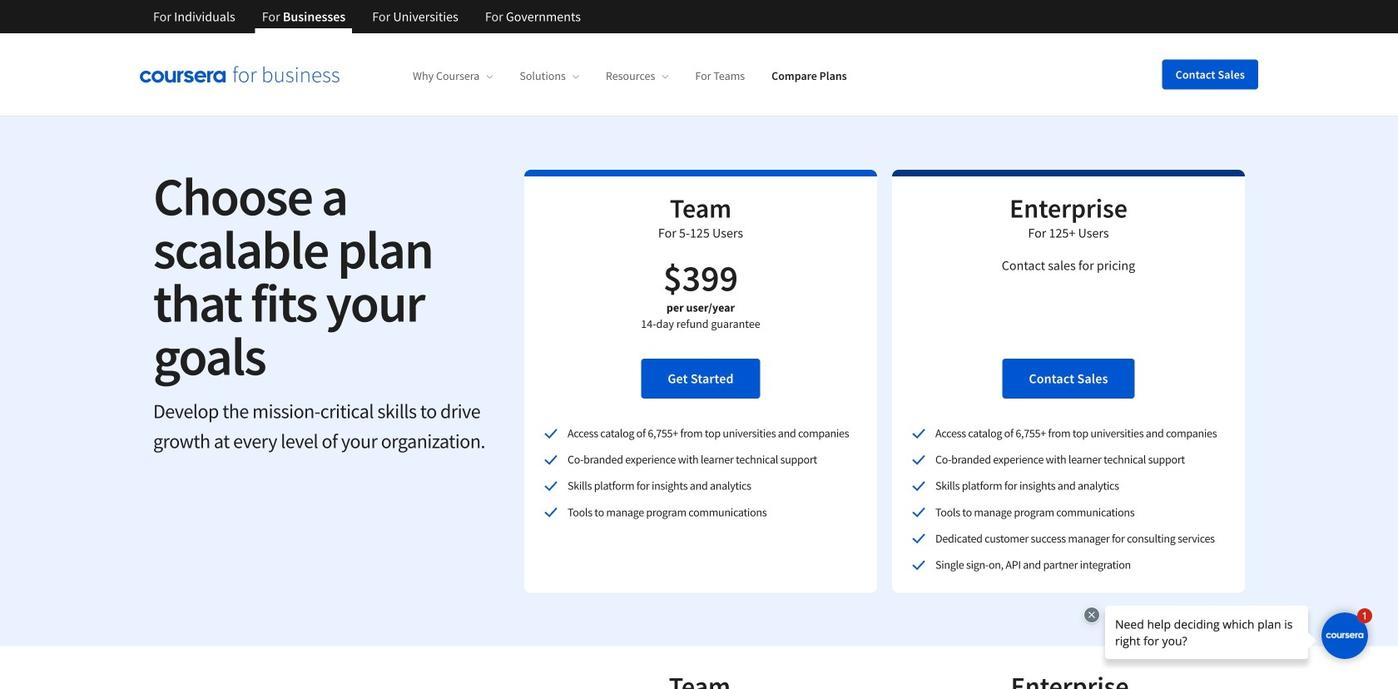 Task type: vqa. For each thing, say whether or not it's contained in the screenshot.
Coursera image
no



Task type: describe. For each thing, give the bounding box(es) containing it.
coursera for business image
[[140, 66, 340, 83]]

banner navigation
[[140, 0, 594, 33]]



